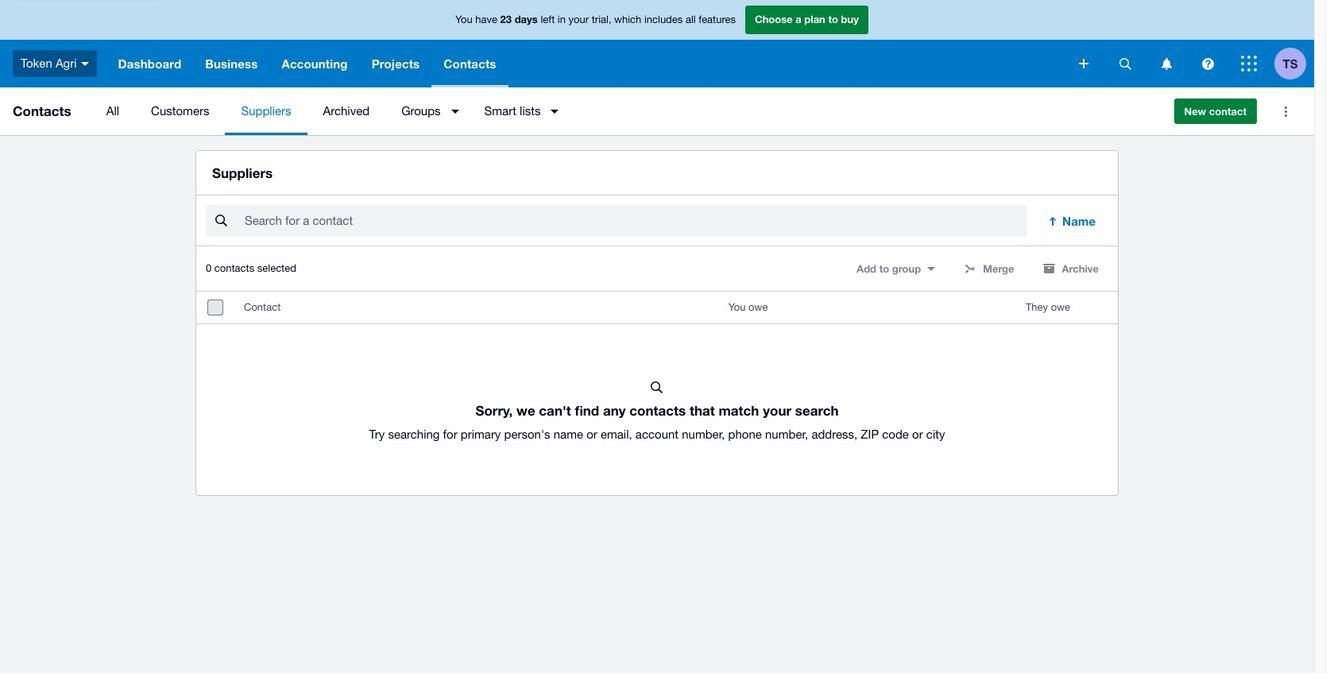 Task type: vqa. For each thing, say whether or not it's contained in the screenshot.
the right 'You'
yes



Task type: describe. For each thing, give the bounding box(es) containing it.
add to group button
[[847, 256, 945, 281]]

which
[[614, 14, 641, 26]]

days
[[515, 13, 538, 26]]

name
[[554, 428, 583, 441]]

0
[[206, 262, 212, 274]]

2 horizontal spatial svg image
[[1161, 58, 1172, 70]]

for
[[443, 428, 457, 441]]

any
[[603, 402, 626, 419]]

code
[[882, 428, 909, 441]]

2 horizontal spatial svg image
[[1241, 56, 1257, 72]]

1 number, from the left
[[682, 428, 725, 441]]

smart
[[484, 104, 516, 118]]

you have 23 days left in your trial, which includes all features
[[455, 13, 736, 26]]

smart lists
[[484, 104, 541, 118]]

actions menu image
[[1270, 95, 1302, 127]]

choose
[[755, 13, 793, 26]]

1 or from the left
[[587, 428, 597, 441]]

all button
[[90, 87, 135, 135]]

1 horizontal spatial svg image
[[1079, 59, 1089, 68]]

includes
[[644, 14, 683, 26]]

archive
[[1062, 262, 1099, 275]]

phone
[[728, 428, 762, 441]]

smart lists button
[[468, 87, 568, 135]]

sorry, we can't find any contacts that match your search
[[475, 402, 839, 419]]

svg image inside "token agri" popup button
[[81, 62, 89, 66]]

ts button
[[1274, 40, 1314, 87]]

0 contacts selected
[[206, 262, 296, 274]]

you for you owe
[[728, 301, 746, 313]]

menu containing all
[[90, 87, 1161, 135]]

owe for you owe
[[749, 301, 768, 313]]

contacts button
[[432, 40, 508, 87]]

projects
[[372, 56, 420, 71]]

name button
[[1037, 205, 1108, 237]]

accounting button
[[270, 40, 360, 87]]

try searching for primary person's name or email, account number, phone number, address, zip code or city
[[369, 428, 945, 441]]

1 vertical spatial suppliers
[[212, 165, 273, 181]]

search
[[795, 402, 839, 419]]

can't
[[539, 402, 571, 419]]

banner containing ts
[[0, 0, 1314, 87]]

ts
[[1283, 56, 1298, 70]]

email,
[[601, 428, 632, 441]]

all
[[106, 104, 119, 118]]

buy
[[841, 13, 859, 26]]

2 number, from the left
[[765, 428, 808, 441]]

in
[[558, 14, 566, 26]]

token agri
[[21, 56, 77, 70]]

customers
[[151, 104, 209, 118]]

groups
[[401, 104, 441, 118]]

agri
[[56, 56, 77, 70]]



Task type: locate. For each thing, give the bounding box(es) containing it.
owe
[[749, 301, 768, 313], [1051, 301, 1070, 313]]

1 owe from the left
[[749, 301, 768, 313]]

you for you have 23 days left in your trial, which includes all features
[[455, 14, 473, 26]]

0 horizontal spatial your
[[569, 14, 589, 26]]

your
[[569, 14, 589, 26], [763, 402, 791, 419]]

0 horizontal spatial contacts
[[13, 102, 71, 119]]

merge button
[[954, 256, 1024, 281]]

0 horizontal spatial svg image
[[81, 62, 89, 66]]

1 horizontal spatial to
[[879, 262, 889, 275]]

sorry,
[[475, 402, 513, 419]]

0 vertical spatial contacts
[[214, 262, 254, 274]]

owe for they owe
[[1051, 301, 1070, 313]]

your inside contact list table "element"
[[763, 402, 791, 419]]

1 horizontal spatial you
[[728, 301, 746, 313]]

add
[[857, 262, 876, 275]]

you inside you have 23 days left in your trial, which includes all features
[[455, 14, 473, 26]]

you
[[455, 14, 473, 26], [728, 301, 746, 313]]

find
[[575, 402, 599, 419]]

we
[[516, 402, 535, 419]]

contacts down token
[[13, 102, 71, 119]]

suppliers down business dropdown button
[[241, 104, 291, 118]]

1 vertical spatial contacts
[[630, 402, 686, 419]]

primary
[[461, 428, 501, 441]]

that
[[690, 402, 715, 419]]

number, down the that
[[682, 428, 725, 441]]

0 vertical spatial your
[[569, 14, 589, 26]]

1 vertical spatial to
[[879, 262, 889, 275]]

2 or from the left
[[912, 428, 923, 441]]

token
[[21, 56, 52, 70]]

1 horizontal spatial owe
[[1051, 301, 1070, 313]]

dashboard
[[118, 56, 181, 71]]

trial,
[[592, 14, 611, 26]]

svg image
[[1241, 56, 1257, 72], [1119, 58, 1131, 70], [1202, 58, 1214, 70]]

banner
[[0, 0, 1314, 87]]

contacts right 0
[[214, 262, 254, 274]]

0 horizontal spatial you
[[455, 14, 473, 26]]

your inside you have 23 days left in your trial, which includes all features
[[569, 14, 589, 26]]

you inside contact list table "element"
[[728, 301, 746, 313]]

archived
[[323, 104, 370, 118]]

0 vertical spatial suppliers
[[241, 104, 291, 118]]

0 vertical spatial you
[[455, 14, 473, 26]]

0 horizontal spatial or
[[587, 428, 597, 441]]

lists
[[520, 104, 541, 118]]

searching
[[388, 428, 440, 441]]

contact
[[1209, 105, 1247, 118]]

2 owe from the left
[[1051, 301, 1070, 313]]

1 vertical spatial contacts
[[13, 102, 71, 119]]

they owe
[[1026, 301, 1070, 313]]

try
[[369, 428, 385, 441]]

1 horizontal spatial contacts
[[630, 402, 686, 419]]

they
[[1026, 301, 1048, 313]]

menu
[[90, 87, 1161, 135]]

accounting
[[282, 56, 348, 71]]

projects button
[[360, 40, 432, 87]]

business button
[[193, 40, 270, 87]]

city
[[926, 428, 945, 441]]

to left buy
[[828, 13, 838, 26]]

number,
[[682, 428, 725, 441], [765, 428, 808, 441]]

customers button
[[135, 87, 225, 135]]

0 horizontal spatial to
[[828, 13, 838, 26]]

0 horizontal spatial number,
[[682, 428, 725, 441]]

0 horizontal spatial contacts
[[214, 262, 254, 274]]

account
[[636, 428, 679, 441]]

contact
[[244, 301, 281, 313]]

or left city
[[912, 428, 923, 441]]

selected
[[257, 262, 296, 274]]

contacts
[[444, 56, 496, 71], [13, 102, 71, 119]]

match
[[719, 402, 759, 419]]

choose a plan to buy
[[755, 13, 859, 26]]

Search for a contact field
[[243, 206, 1027, 236]]

or
[[587, 428, 597, 441], [912, 428, 923, 441]]

features
[[699, 14, 736, 26]]

dashboard link
[[106, 40, 193, 87]]

contacts down have
[[444, 56, 496, 71]]

1 horizontal spatial number,
[[765, 428, 808, 441]]

new
[[1184, 105, 1206, 118]]

you owe
[[728, 301, 768, 313]]

add to group
[[857, 262, 921, 275]]

name
[[1062, 214, 1096, 228]]

person's
[[504, 428, 550, 441]]

zip
[[861, 428, 879, 441]]

your right in
[[569, 14, 589, 26]]

contact list table element
[[196, 292, 1118, 495]]

plan
[[804, 13, 825, 26]]

archive button
[[1033, 256, 1108, 281]]

group
[[892, 262, 921, 275]]

token agri button
[[0, 40, 106, 87]]

suppliers inside button
[[241, 104, 291, 118]]

1 vertical spatial you
[[728, 301, 746, 313]]

a
[[796, 13, 802, 26]]

business
[[205, 56, 258, 71]]

all
[[686, 14, 696, 26]]

have
[[475, 14, 497, 26]]

your right match
[[763, 402, 791, 419]]

1 horizontal spatial svg image
[[1202, 58, 1214, 70]]

1 horizontal spatial contacts
[[444, 56, 496, 71]]

left
[[541, 14, 555, 26]]

suppliers
[[241, 104, 291, 118], [212, 165, 273, 181]]

to inside the add to group popup button
[[879, 262, 889, 275]]

suppliers button
[[225, 87, 307, 135]]

to right add
[[879, 262, 889, 275]]

0 horizontal spatial owe
[[749, 301, 768, 313]]

new contact
[[1184, 105, 1247, 118]]

contacts inside contact list table "element"
[[630, 402, 686, 419]]

svg image
[[1161, 58, 1172, 70], [1079, 59, 1089, 68], [81, 62, 89, 66]]

0 horizontal spatial svg image
[[1119, 58, 1131, 70]]

address,
[[812, 428, 857, 441]]

merge
[[983, 262, 1014, 275]]

23
[[500, 13, 512, 26]]

contacts inside 'popup button'
[[444, 56, 496, 71]]

contacts up try searching for primary person's name or email, account number, phone number, address, zip code or city
[[630, 402, 686, 419]]

0 vertical spatial contacts
[[444, 56, 496, 71]]

1 vertical spatial your
[[763, 402, 791, 419]]

to
[[828, 13, 838, 26], [879, 262, 889, 275]]

new contact button
[[1174, 99, 1257, 124]]

or right name
[[587, 428, 597, 441]]

groups button
[[385, 87, 468, 135]]

suppliers down the suppliers button
[[212, 165, 273, 181]]

1 horizontal spatial or
[[912, 428, 923, 441]]

contacts
[[214, 262, 254, 274], [630, 402, 686, 419]]

1 horizontal spatial your
[[763, 402, 791, 419]]

0 vertical spatial to
[[828, 13, 838, 26]]

archived button
[[307, 87, 385, 135]]

number, down search
[[765, 428, 808, 441]]



